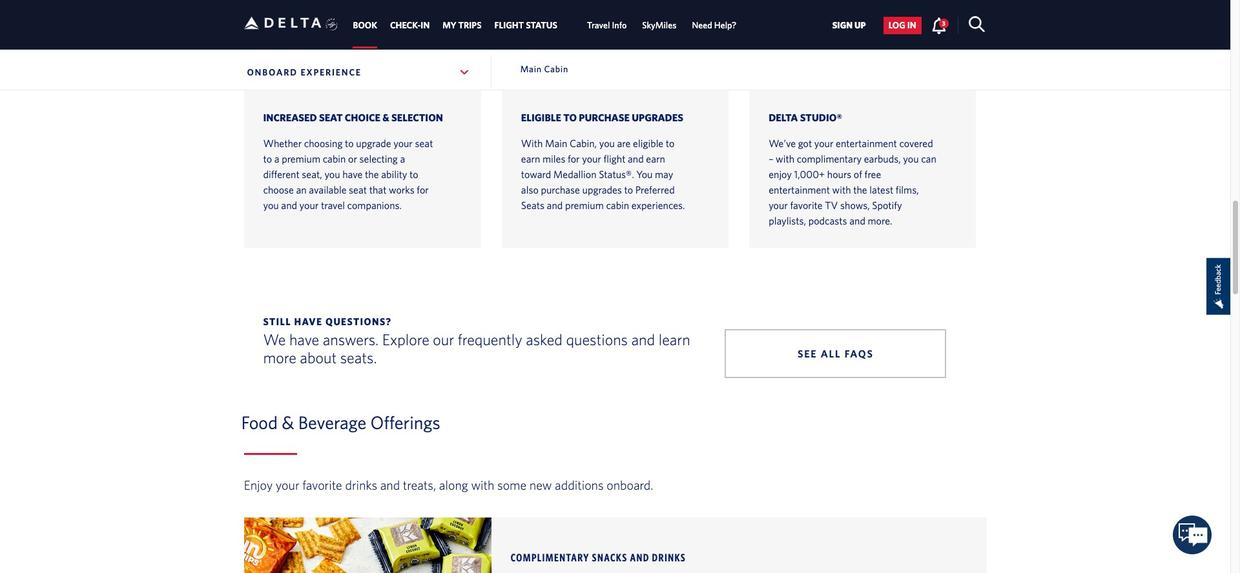 Task type: locate. For each thing, give the bounding box(es) containing it.
the
[[365, 169, 379, 180], [854, 184, 868, 196]]

0 horizontal spatial seat
[[349, 184, 367, 196]]

1 horizontal spatial seat
[[415, 138, 433, 149]]

main up miles
[[545, 138, 568, 149]]

1 horizontal spatial with
[[776, 153, 795, 165]]

additions
[[555, 478, 604, 493]]

&
[[383, 112, 390, 124], [282, 412, 294, 434]]

experiences.
[[632, 200, 686, 211]]

0 horizontal spatial entertainment
[[769, 184, 831, 196]]

seats
[[521, 200, 545, 211]]

complimentary
[[511, 552, 590, 564]]

seat,
[[302, 169, 322, 180]]

for right the works
[[417, 184, 429, 196]]

choice
[[345, 112, 381, 124]]

complimentary
[[797, 153, 862, 165]]

podcasts
[[809, 215, 848, 227]]

0 vertical spatial for
[[568, 153, 580, 165]]

& right choice
[[383, 112, 390, 124]]

with down the hours
[[833, 184, 852, 196]]

still
[[263, 317, 291, 328]]

favorite left drinks
[[303, 478, 342, 493]]

and inside still have questions? we have answers. explore our frequently asked questions and learn more about seats.
[[632, 331, 656, 349]]

and down choose
[[281, 200, 297, 211]]

the up that
[[365, 169, 379, 180]]

cabin inside "whether choosing to upgrade your seat to a premium cabin or selecting a different seat, you have the ability to choose an available seat that works for you and your travel companions."
[[323, 153, 346, 165]]

0 horizontal spatial &
[[282, 412, 294, 434]]

shows,
[[841, 200, 870, 211]]

offerings
[[371, 412, 441, 434]]

your inside 'with main cabin, you are eligible to earn miles for your flight and earn toward medallion status®. you may also purchase upgrades to preferred seats and premium cabin experiences.'
[[582, 153, 602, 165]]

films,
[[896, 184, 920, 196]]

frequently
[[458, 331, 523, 349]]

0 vertical spatial have
[[343, 169, 363, 180]]

learn
[[659, 331, 691, 349]]

may
[[655, 169, 674, 180]]

your
[[394, 138, 413, 149], [815, 138, 834, 149], [582, 153, 602, 165], [300, 200, 319, 211], [769, 200, 788, 211], [276, 478, 300, 493]]

have inside "whether choosing to upgrade your seat to a premium cabin or selecting a different seat, you have the ability to choose an available seat that works for you and your travel companions."
[[343, 169, 363, 180]]

0 horizontal spatial the
[[365, 169, 379, 180]]

faqs
[[845, 349, 874, 360]]

the inside "whether choosing to upgrade your seat to a premium cabin or selecting a different seat, you have the ability to choose an available seat that works for you and your travel companions."
[[365, 169, 379, 180]]

cabin
[[323, 153, 346, 165], [607, 200, 630, 211]]

explore
[[382, 331, 430, 349]]

seat down selection
[[415, 138, 433, 149]]

3
[[943, 19, 946, 27]]

0 horizontal spatial cabin
[[323, 153, 346, 165]]

1 vertical spatial main
[[545, 138, 568, 149]]

you
[[600, 138, 615, 149], [904, 153, 919, 165], [325, 169, 340, 180], [263, 200, 279, 211]]

& right food at the bottom left of page
[[282, 412, 294, 434]]

1 vertical spatial favorite
[[303, 478, 342, 493]]

a up ability
[[400, 153, 405, 165]]

onboard.
[[607, 478, 654, 493]]

entertainment
[[836, 138, 898, 149], [769, 184, 831, 196]]

earn down eligible at the top of the page
[[647, 153, 666, 165]]

1 vertical spatial have
[[289, 331, 319, 349]]

selection
[[392, 112, 443, 124]]

have
[[294, 317, 323, 328]]

your down cabin,
[[582, 153, 602, 165]]

0 horizontal spatial earn
[[521, 153, 541, 165]]

sign up
[[833, 20, 867, 31]]

tab list containing book
[[347, 0, 745, 49]]

1 horizontal spatial a
[[400, 153, 405, 165]]

a
[[274, 153, 280, 165], [400, 153, 405, 165]]

with right along
[[471, 478, 495, 493]]

delta air lines image
[[244, 3, 322, 43]]

check-
[[390, 20, 421, 31]]

0 vertical spatial premium
[[282, 153, 321, 165]]

to right eligible on the left top of the page
[[564, 112, 577, 124]]

in
[[908, 20, 917, 31]]

delta studio®
[[769, 112, 843, 124]]

1 horizontal spatial the
[[854, 184, 868, 196]]

with right –
[[776, 153, 795, 165]]

food & beverage offerings
[[241, 412, 441, 434]]

my trips link
[[443, 14, 482, 37]]

for inside "whether choosing to upgrade your seat to a premium cabin or selecting a different seat, you have the ability to choose an available seat that works for you and your travel companions."
[[417, 184, 429, 196]]

and down shows,
[[850, 215, 866, 227]]

whether choosing to upgrade your seat to a premium cabin or selecting a different seat, you have the ability to choose an available seat that works for you and your travel companions.
[[263, 138, 433, 211]]

0 horizontal spatial a
[[274, 153, 280, 165]]

main left cabin
[[521, 64, 542, 74]]

2 horizontal spatial with
[[833, 184, 852, 196]]

1 vertical spatial entertainment
[[769, 184, 831, 196]]

1 vertical spatial for
[[417, 184, 429, 196]]

and right drinks
[[380, 478, 400, 493]]

0 horizontal spatial premium
[[282, 153, 321, 165]]

a up different on the left of the page
[[274, 153, 280, 165]]

cabin down upgrades
[[607, 200, 630, 211]]

for up 'medallion'
[[568, 153, 580, 165]]

along
[[439, 478, 468, 493]]

1 horizontal spatial cabin
[[607, 200, 630, 211]]

earn
[[521, 153, 541, 165], [647, 153, 666, 165]]

seat left that
[[349, 184, 367, 196]]

tv
[[826, 200, 839, 211]]

have down "or"
[[343, 169, 363, 180]]

0 horizontal spatial have
[[289, 331, 319, 349]]

premium up seat,
[[282, 153, 321, 165]]

complimentary snacks and drinks
[[511, 552, 687, 564]]

the down of
[[854, 184, 868, 196]]

and left the learn
[[632, 331, 656, 349]]

0 vertical spatial entertainment
[[836, 138, 898, 149]]

have
[[343, 169, 363, 180], [289, 331, 319, 349]]

log in
[[889, 20, 917, 31]]

1 horizontal spatial &
[[383, 112, 390, 124]]

0 horizontal spatial with
[[471, 478, 495, 493]]

1 horizontal spatial earn
[[647, 153, 666, 165]]

help?
[[715, 20, 737, 31]]

main
[[521, 64, 542, 74], [545, 138, 568, 149]]

earbuds,
[[865, 153, 901, 165]]

purchase
[[541, 184, 580, 196]]

and inside "whether choosing to upgrade your seat to a premium cabin or selecting a different seat, you have the ability to choose an available seat that works for you and your travel companions."
[[281, 200, 297, 211]]

entertainment down 1,000+
[[769, 184, 831, 196]]

have inside still have questions? we have answers. explore our frequently asked questions and learn more about seats.
[[289, 331, 319, 349]]

1 horizontal spatial main
[[545, 138, 568, 149]]

1 horizontal spatial entertainment
[[836, 138, 898, 149]]

you down covered
[[904, 153, 919, 165]]

1 vertical spatial seat
[[349, 184, 367, 196]]

or
[[348, 153, 357, 165]]

0 vertical spatial main
[[521, 64, 542, 74]]

1 vertical spatial the
[[854, 184, 868, 196]]

answers.
[[323, 331, 379, 349]]

are
[[618, 138, 631, 149]]

0 vertical spatial favorite
[[791, 200, 823, 211]]

main cabin
[[521, 64, 569, 74]]

0 horizontal spatial for
[[417, 184, 429, 196]]

entertainment up earbuds,
[[836, 138, 898, 149]]

tab list
[[347, 0, 745, 49]]

and inside we've got your entertainment covered – with complimentary earbuds, you can enjoy 1,000+ hours of free entertainment with the latest films, your favorite tv shows, spotify playlists, podcasts and more.
[[850, 215, 866, 227]]

1 horizontal spatial for
[[568, 153, 580, 165]]

up
[[855, 20, 867, 31]]

playlists,
[[769, 215, 807, 227]]

1 horizontal spatial favorite
[[791, 200, 823, 211]]

we've
[[769, 138, 796, 149]]

about
[[300, 349, 337, 367]]

1 vertical spatial premium
[[565, 200, 604, 211]]

skymiles
[[643, 20, 677, 31]]

you left are at top
[[600, 138, 615, 149]]

favorite
[[791, 200, 823, 211], [303, 478, 342, 493]]

cabin
[[545, 64, 569, 74]]

–
[[769, 153, 774, 165]]

cabin inside 'with main cabin, you are eligible to earn miles for your flight and earn toward medallion status®. you may also purchase upgrades to preferred seats and premium cabin experiences.'
[[607, 200, 630, 211]]

have down the have
[[289, 331, 319, 349]]

1 horizontal spatial premium
[[565, 200, 604, 211]]

1 horizontal spatial have
[[343, 169, 363, 180]]

book
[[353, 20, 377, 31]]

check-in
[[390, 20, 430, 31]]

0 vertical spatial the
[[365, 169, 379, 180]]

medallion
[[554, 169, 597, 180]]

different
[[263, 169, 300, 180]]

favorite up the playlists,
[[791, 200, 823, 211]]

0 vertical spatial with
[[776, 153, 795, 165]]

upgrade
[[356, 138, 391, 149]]

0 vertical spatial cabin
[[323, 153, 346, 165]]

latest
[[870, 184, 894, 196]]

to
[[564, 112, 577, 124], [345, 138, 354, 149], [666, 138, 675, 149], [263, 153, 272, 165], [410, 169, 419, 180], [625, 184, 633, 196]]

1 vertical spatial cabin
[[607, 200, 630, 211]]

cabin left "or"
[[323, 153, 346, 165]]

0 horizontal spatial favorite
[[303, 478, 342, 493]]

earn down with
[[521, 153, 541, 165]]

my trips
[[443, 20, 482, 31]]

premium down upgrades
[[565, 200, 604, 211]]

premium
[[282, 153, 321, 165], [565, 200, 604, 211]]

2 earn from the left
[[647, 153, 666, 165]]



Task type: vqa. For each thing, say whether or not it's contained in the screenshot.
Changes
no



Task type: describe. For each thing, give the bounding box(es) containing it.
0 vertical spatial seat
[[415, 138, 433, 149]]

trips
[[459, 20, 482, 31]]

your right enjoy
[[276, 478, 300, 493]]

choose
[[263, 184, 294, 196]]

you down choose
[[263, 200, 279, 211]]

your up complimentary
[[815, 138, 834, 149]]

can
[[922, 153, 937, 165]]

0 horizontal spatial main
[[521, 64, 542, 74]]

and down purchase
[[547, 200, 563, 211]]

1 vertical spatial &
[[282, 412, 294, 434]]

snacks
[[592, 552, 628, 564]]

your up the playlists,
[[769, 200, 788, 211]]

eligible to purchase upgrades
[[521, 112, 684, 124]]

flight
[[495, 20, 524, 31]]

more
[[263, 349, 297, 367]]

also
[[521, 184, 539, 196]]

need help?
[[693, 20, 737, 31]]

need
[[693, 20, 713, 31]]

with
[[521, 138, 543, 149]]

upgrades
[[632, 112, 684, 124]]

skyteam image
[[326, 4, 338, 45]]

flight
[[604, 153, 626, 165]]

travel info link
[[587, 14, 627, 37]]

seat
[[319, 112, 343, 124]]

to up "or"
[[345, 138, 354, 149]]

travel info
[[587, 20, 627, 31]]

drinks
[[345, 478, 378, 493]]

0 vertical spatial &
[[383, 112, 390, 124]]

log in button
[[884, 17, 922, 34]]

eligible
[[633, 138, 664, 149]]

seats.
[[340, 349, 377, 367]]

works
[[389, 184, 415, 196]]

favorite inside we've got your entertainment covered – with complimentary earbuds, you can enjoy 1,000+ hours of free entertainment with the latest films, your favorite tv shows, spotify playlists, podcasts and more.
[[791, 200, 823, 211]]

see all faqs link
[[725, 330, 947, 379]]

onboard
[[247, 67, 298, 78]]

for inside 'with main cabin, you are eligible to earn miles for your flight and earn toward medallion status®. you may also purchase upgrades to preferred seats and premium cabin experiences.'
[[568, 153, 580, 165]]

hours
[[828, 169, 852, 180]]

choosing
[[304, 138, 343, 149]]

to down status®.
[[625, 184, 633, 196]]

of
[[854, 169, 863, 180]]

covered
[[900, 138, 934, 149]]

an
[[296, 184, 307, 196]]

and left drinks
[[630, 552, 650, 564]]

enjoy
[[769, 169, 792, 180]]

enjoy
[[244, 478, 273, 493]]

1 a from the left
[[274, 153, 280, 165]]

check-in link
[[390, 14, 430, 37]]

eligible
[[521, 112, 562, 124]]

questions
[[566, 331, 628, 349]]

to right ability
[[410, 169, 419, 180]]

you up available
[[325, 169, 340, 180]]

main inside 'with main cabin, you are eligible to earn miles for your flight and earn toward medallion status®. you may also purchase upgrades to preferred seats and premium cabin experiences.'
[[545, 138, 568, 149]]

1 vertical spatial with
[[833, 184, 852, 196]]

my
[[443, 20, 457, 31]]

flight status
[[495, 20, 558, 31]]

you inside 'with main cabin, you are eligible to earn miles for your flight and earn toward medallion status®. you may also purchase upgrades to preferred seats and premium cabin experiences.'
[[600, 138, 615, 149]]

free
[[865, 169, 882, 180]]

your up selecting at the left of the page
[[394, 138, 413, 149]]

still have questions? we have answers. explore our frequently asked questions and learn more about seats.
[[263, 317, 691, 367]]

our
[[433, 331, 455, 349]]

new
[[530, 478, 552, 493]]

see
[[798, 349, 818, 360]]

delta
[[769, 112, 799, 124]]

premium inside 'with main cabin, you are eligible to earn miles for your flight and earn toward medallion status®. you may also purchase upgrades to preferred seats and premium cabin experiences.'
[[565, 200, 604, 211]]

treats,
[[403, 478, 436, 493]]

book link
[[353, 14, 377, 37]]

1,000+
[[795, 169, 825, 180]]

available
[[309, 184, 347, 196]]

premium inside "whether choosing to upgrade your seat to a premium cabin or selecting a different seat, you have the ability to choose an available seat that works for you and your travel companions."
[[282, 153, 321, 165]]

2 a from the left
[[400, 153, 405, 165]]

that
[[370, 184, 387, 196]]

status
[[526, 20, 558, 31]]

we
[[263, 331, 286, 349]]

asked
[[526, 331, 563, 349]]

to up different on the left of the page
[[263, 153, 272, 165]]

to right eligible at the top of the page
[[666, 138, 675, 149]]

2 vertical spatial with
[[471, 478, 495, 493]]

you inside we've got your entertainment covered – with complimentary earbuds, you can enjoy 1,000+ hours of free entertainment with the latest films, your favorite tv shows, spotify playlists, podcasts and more.
[[904, 153, 919, 165]]

we've got your entertainment covered – with complimentary earbuds, you can enjoy 1,000+ hours of free entertainment with the latest films, your favorite tv shows, spotify playlists, podcasts and more.
[[769, 138, 937, 227]]

preferred
[[636, 184, 675, 196]]

ability
[[381, 169, 408, 180]]

you
[[637, 169, 653, 180]]

increased
[[263, 112, 317, 124]]

questions?
[[326, 317, 392, 328]]

and up the you
[[628, 153, 644, 165]]

drinks
[[652, 552, 687, 564]]

your down the an on the left
[[300, 200, 319, 211]]

cabin,
[[570, 138, 597, 149]]

enjoy your favorite drinks and treats, along with some new additions onboard.
[[244, 478, 654, 493]]

more.
[[868, 215, 893, 227]]

skymiles link
[[643, 14, 677, 37]]

all
[[821, 349, 842, 360]]

spotify
[[873, 200, 903, 211]]

log
[[889, 20, 906, 31]]

1 earn from the left
[[521, 153, 541, 165]]

sign up link
[[828, 17, 872, 34]]

beverage
[[298, 412, 367, 434]]

travel
[[321, 200, 345, 211]]

purchase
[[579, 112, 630, 124]]

food
[[241, 412, 278, 434]]

see all faqs
[[798, 349, 874, 360]]

message us image
[[1174, 517, 1213, 555]]

3 link
[[932, 17, 949, 34]]

the inside we've got your entertainment covered – with complimentary earbuds, you can enjoy 1,000+ hours of free entertainment with the latest films, your favorite tv shows, spotify playlists, podcasts and more.
[[854, 184, 868, 196]]



